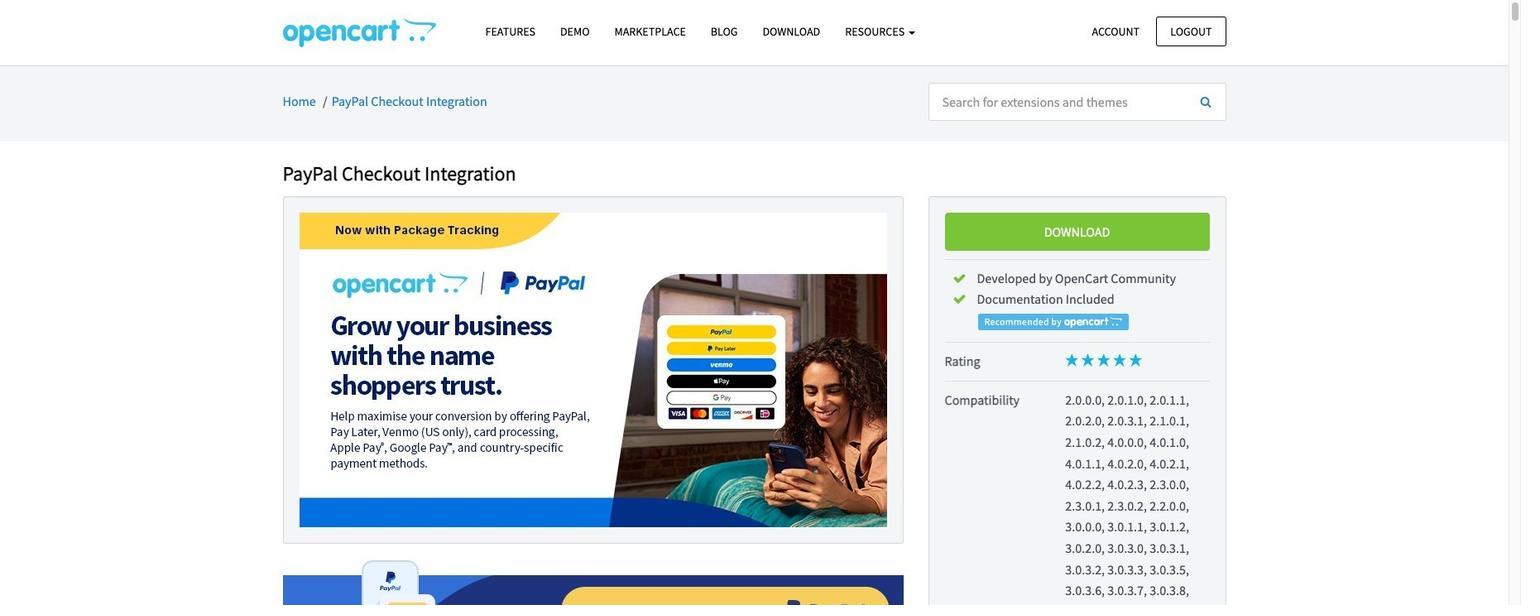 Task type: describe. For each thing, give the bounding box(es) containing it.
2 star light image from the left
[[1081, 354, 1095, 367]]

2 star light image from the left
[[1129, 354, 1142, 367]]

3 star light image from the left
[[1097, 354, 1111, 367]]

search image
[[1201, 96, 1211, 107]]



Task type: vqa. For each thing, say whether or not it's contained in the screenshot.
All link
no



Task type: locate. For each thing, give the bounding box(es) containing it.
opencart - paypal checkout integration image
[[283, 17, 436, 47]]

1 star light image from the left
[[1113, 354, 1126, 367]]

2 horizontal spatial star light image
[[1097, 354, 1111, 367]]

1 horizontal spatial star light image
[[1081, 354, 1095, 367]]

0 horizontal spatial star light image
[[1066, 354, 1079, 367]]

1 star light image from the left
[[1066, 354, 1079, 367]]

Search for extensions and themes text field
[[928, 83, 1187, 121]]

star light image
[[1066, 354, 1079, 367], [1081, 354, 1095, 367], [1097, 354, 1111, 367]]

1 horizontal spatial star light image
[[1129, 354, 1142, 367]]

paypal checkout integration image
[[299, 213, 887, 527]]

star light image
[[1113, 354, 1126, 367], [1129, 354, 1142, 367]]

0 horizontal spatial star light image
[[1113, 354, 1126, 367]]



